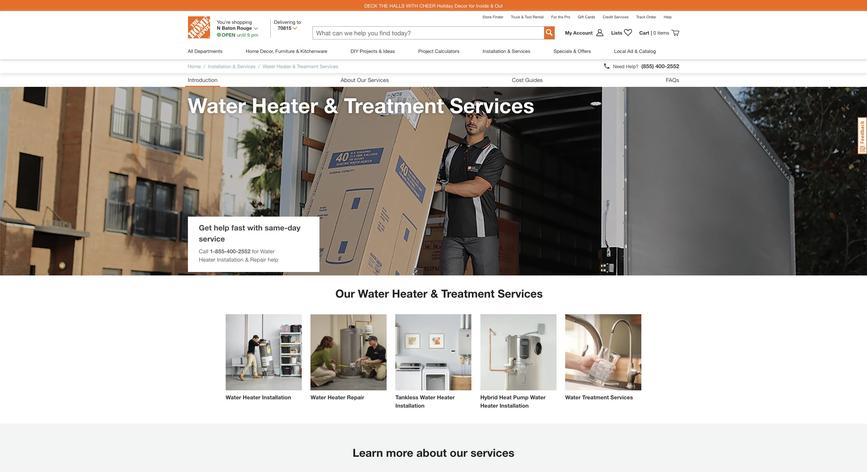 Task type: locate. For each thing, give the bounding box(es) containing it.
1 vertical spatial 2552
[[238, 248, 251, 254]]

water treatment services image
[[565, 314, 641, 390]]

get
[[199, 223, 212, 232]]

repair
[[250, 256, 266, 263], [347, 394, 364, 401]]

heater
[[277, 63, 291, 69], [252, 93, 318, 118], [199, 256, 215, 263], [392, 287, 428, 300], [243, 394, 261, 401], [328, 394, 345, 401], [437, 394, 455, 401], [480, 402, 498, 409]]

2552 up faqs
[[667, 63, 679, 69]]

diy projects & ideas link
[[351, 43, 395, 59]]

2552 for need help? (855) 400-2552
[[667, 63, 679, 69]]

about
[[341, 77, 356, 83]]

local ad & catalog
[[614, 48, 656, 54]]

0 vertical spatial 2552
[[667, 63, 679, 69]]

0 vertical spatial for
[[469, 3, 475, 8]]

rouge
[[237, 25, 252, 31]]

installation & services link up cost
[[483, 43, 530, 59]]

0 horizontal spatial our
[[335, 287, 355, 300]]

heater inside hybrid heat pump water heater installation
[[480, 402, 498, 409]]

lists
[[611, 30, 622, 36]]

None text field
[[313, 26, 544, 39], [313, 26, 544, 39], [313, 26, 544, 39], [313, 26, 544, 39]]

local
[[614, 48, 626, 54]]

project
[[418, 48, 434, 54]]

introduction
[[188, 77, 218, 83]]

0 horizontal spatial help
[[214, 223, 229, 232]]

installation inside for water heater installation & repair help
[[217, 256, 244, 263]]

cart
[[639, 30, 649, 36]]

water inside water treatment services link
[[565, 394, 581, 401]]

home for home decor, furniture & kitchenware
[[246, 48, 259, 54]]

decor
[[455, 3, 468, 8]]

1 vertical spatial help
[[268, 256, 278, 263]]

help down same-
[[268, 256, 278, 263]]

for left inside
[[469, 3, 475, 8]]

water heater & treatment services link
[[263, 63, 338, 69]]

home for home / installation & services / water heater & treatment services
[[188, 63, 201, 69]]

2 / from the left
[[258, 63, 260, 69]]

credit
[[603, 15, 613, 19]]

water inside for water heater installation & repair help
[[260, 248, 275, 254]]

1 vertical spatial 400-
[[227, 248, 238, 254]]

installation inside the 'tankless water heater installation'
[[396, 402, 425, 409]]

400- for (855)
[[656, 63, 667, 69]]

learn
[[353, 446, 383, 459]]

2552 down 'get help fast with same-day service'
[[238, 248, 251, 254]]

0 vertical spatial repair
[[250, 256, 266, 263]]

water heater installation image
[[226, 314, 302, 390]]

water heater & treatment services
[[188, 93, 534, 118]]

with
[[247, 223, 263, 232]]

/ down the home decor, furniture & kitchenware link
[[258, 63, 260, 69]]

our
[[450, 446, 468, 459]]

(855)
[[642, 63, 654, 69]]

treatment
[[297, 63, 318, 69], [344, 93, 444, 118], [441, 287, 495, 300], [582, 394, 609, 401]]

1 horizontal spatial home
[[246, 48, 259, 54]]

1 horizontal spatial help
[[268, 256, 278, 263]]

cost
[[512, 77, 524, 83]]

our water heater & treatment services
[[335, 287, 543, 300]]

400- right '(855)'
[[656, 63, 667, 69]]

installation & services link down departments
[[208, 63, 256, 69]]

heater inside the 'tankless water heater installation'
[[437, 394, 455, 401]]

n baton rouge
[[217, 25, 252, 31]]

water inside the 'tankless water heater installation'
[[420, 394, 436, 401]]

0 horizontal spatial home
[[188, 63, 201, 69]]

more
[[386, 446, 413, 459]]

0 horizontal spatial for
[[252, 248, 259, 254]]

0 horizontal spatial 400-
[[227, 248, 238, 254]]

for
[[469, 3, 475, 8], [252, 248, 259, 254]]

2552 for call 1-855-400-2552
[[238, 248, 251, 254]]

400- right 1-
[[227, 248, 238, 254]]

home left decor,
[[246, 48, 259, 54]]

1 vertical spatial for
[[252, 248, 259, 254]]

tankless water heater installation
[[396, 394, 455, 409]]

for down 'get help fast with same-day service'
[[252, 248, 259, 254]]

water inside water heater repair link
[[311, 394, 326, 401]]

1 horizontal spatial repair
[[347, 394, 364, 401]]

1 horizontal spatial our
[[357, 77, 366, 83]]

0 horizontal spatial /
[[204, 63, 205, 69]]

0 vertical spatial 400-
[[656, 63, 667, 69]]

with
[[406, 3, 418, 8]]

hybrid heat pump water heater installation image
[[480, 314, 557, 390]]

lists link
[[608, 29, 636, 37]]

delivering
[[274, 19, 295, 25]]

for inside for water heater installation & repair help
[[252, 248, 259, 254]]

track
[[636, 15, 646, 19]]

home
[[246, 48, 259, 54], [188, 63, 201, 69]]

our
[[357, 77, 366, 83], [335, 287, 355, 300]]

service
[[199, 234, 225, 243]]

for
[[551, 15, 557, 19]]

to
[[297, 19, 301, 25]]

truck & tool rental link
[[511, 15, 544, 19]]

calculators
[[435, 48, 459, 54]]

services
[[471, 446, 515, 459]]

855-
[[215, 248, 227, 254]]

0 horizontal spatial installation & services link
[[208, 63, 256, 69]]

0 vertical spatial home
[[246, 48, 259, 54]]

inside
[[476, 3, 489, 8]]

1 horizontal spatial /
[[258, 63, 260, 69]]

order
[[647, 15, 656, 19]]

0 vertical spatial help
[[214, 223, 229, 232]]

projects
[[360, 48, 377, 54]]

1 horizontal spatial 2552
[[667, 63, 679, 69]]

help up the service
[[214, 223, 229, 232]]

specials & offers
[[554, 48, 591, 54]]

track order
[[636, 15, 656, 19]]

& inside 'link'
[[573, 48, 576, 54]]

shopping
[[232, 19, 252, 25]]

installation & services link
[[483, 43, 530, 59], [208, 63, 256, 69]]

halls
[[389, 3, 405, 8]]

hybrid heat pump water heater installation link
[[478, 314, 559, 413]]

0 vertical spatial our
[[357, 77, 366, 83]]

n
[[217, 25, 220, 31]]

/
[[204, 63, 205, 69], [258, 63, 260, 69]]

1 vertical spatial home
[[188, 63, 201, 69]]

deck the halls with cheer holiday decor for inside & out link
[[364, 3, 503, 8]]

/ right home link at top
[[204, 63, 205, 69]]

home down all
[[188, 63, 201, 69]]

need
[[613, 63, 625, 69]]

0 horizontal spatial 2552
[[238, 248, 251, 254]]

0
[[654, 30, 656, 36]]

water
[[263, 63, 275, 69], [188, 93, 246, 118], [260, 248, 275, 254], [358, 287, 389, 300], [226, 394, 241, 401], [311, 394, 326, 401], [420, 394, 436, 401], [530, 394, 546, 401], [565, 394, 581, 401]]

specials & offers link
[[554, 43, 591, 59]]

1 horizontal spatial installation & services link
[[483, 43, 530, 59]]

1 horizontal spatial 400-
[[656, 63, 667, 69]]

my
[[565, 30, 572, 36]]

0 horizontal spatial repair
[[250, 256, 266, 263]]

home link
[[188, 63, 201, 69]]

70815
[[278, 25, 291, 31]]



Task type: describe. For each thing, give the bounding box(es) containing it.
credit services link
[[603, 15, 629, 19]]

the home depot image
[[188, 16, 210, 38]]

pump
[[513, 394, 529, 401]]

tankless
[[396, 394, 418, 401]]

tool
[[525, 15, 532, 19]]

installation inside hybrid heat pump water heater installation
[[500, 402, 529, 409]]

cost guides
[[512, 77, 543, 83]]

water heater repair
[[311, 394, 364, 401]]

the
[[379, 3, 388, 8]]

water heater installation link
[[223, 314, 305, 404]]

furniture
[[275, 48, 295, 54]]

out
[[495, 3, 503, 8]]

home decor, furniture & kitchenware link
[[246, 43, 327, 59]]

cheer
[[419, 3, 436, 8]]

9
[[247, 32, 250, 38]]

400- for 855-
[[227, 248, 238, 254]]

water inside water heater installation link
[[226, 394, 241, 401]]

repair inside for water heater installation & repair help
[[250, 256, 266, 263]]

1 / from the left
[[204, 63, 205, 69]]

ideas
[[383, 48, 395, 54]]

water heater repair image
[[311, 314, 387, 390]]

water heater installation
[[226, 394, 291, 401]]

store finder link
[[483, 15, 503, 19]]

my account link
[[565, 29, 608, 37]]

baton
[[222, 25, 236, 31]]

1 horizontal spatial for
[[469, 3, 475, 8]]

water treatment services link
[[563, 314, 644, 404]]

the home depot logo link
[[188, 16, 210, 39]]

fast
[[231, 223, 245, 232]]

holiday
[[437, 3, 453, 8]]

installation & services
[[483, 48, 530, 54]]

hybrid
[[480, 394, 498, 401]]

gift
[[578, 15, 584, 19]]

kitchenware
[[300, 48, 327, 54]]

faqs
[[666, 77, 679, 83]]

diy
[[351, 48, 358, 54]]

& inside for water heater installation & repair help
[[245, 256, 249, 263]]

for water heater installation & repair help
[[199, 248, 278, 263]]

feedback link image
[[858, 117, 867, 154]]

for the pro
[[551, 15, 570, 19]]

gift cards link
[[578, 15, 595, 19]]

ad
[[627, 48, 633, 54]]

water inside hybrid heat pump water heater installation
[[530, 394, 546, 401]]

water heater repair link
[[308, 314, 389, 404]]

store
[[483, 15, 492, 19]]

help inside for water heater installation & repair help
[[268, 256, 278, 263]]

call 1-855-400-2552
[[199, 248, 251, 254]]

credit services
[[603, 15, 629, 19]]

1 vertical spatial our
[[335, 287, 355, 300]]

guides
[[525, 77, 543, 83]]

pm
[[251, 32, 258, 38]]

help?
[[626, 63, 639, 69]]

account
[[573, 30, 593, 36]]

water treatment services
[[565, 394, 633, 401]]

need help? (855) 400-2552
[[613, 63, 679, 69]]

track order link
[[636, 15, 656, 19]]

same-
[[265, 223, 288, 232]]

open until 9 pm
[[222, 32, 258, 38]]

1 vertical spatial installation & services link
[[208, 63, 256, 69]]

0 vertical spatial installation & services link
[[483, 43, 530, 59]]

home / installation & services / water heater & treatment services
[[188, 63, 338, 69]]

day
[[288, 223, 301, 232]]

local ad & catalog link
[[614, 43, 656, 59]]

offers
[[578, 48, 591, 54]]

deck the halls with cheer holiday decor for inside & out
[[364, 3, 503, 8]]

until
[[237, 32, 246, 38]]

tankless water heater installation image
[[396, 314, 472, 390]]

catalog
[[639, 48, 656, 54]]

learn more about our services
[[353, 446, 515, 459]]

you're shopping
[[217, 19, 252, 25]]

rental
[[533, 15, 544, 19]]

get help fast with same-day service
[[199, 223, 301, 243]]

about
[[416, 446, 447, 459]]

project calculators link
[[418, 43, 459, 59]]

all departments
[[188, 48, 222, 54]]

the
[[558, 15, 563, 19]]

for the pro link
[[551, 15, 570, 19]]

departments
[[194, 48, 222, 54]]

gift cards
[[578, 15, 595, 19]]

tankless water heater installation link
[[393, 314, 474, 413]]

hybrid heat pump water heater installation
[[480, 394, 546, 409]]

project calculators
[[418, 48, 459, 54]]

heater inside for water heater installation & repair help
[[199, 256, 215, 263]]

1 vertical spatial repair
[[347, 394, 364, 401]]

truck
[[511, 15, 520, 19]]

delivering to
[[274, 19, 301, 25]]

help inside 'get help fast with same-day service'
[[214, 223, 229, 232]]

cards
[[585, 15, 595, 19]]

home decor, furniture & kitchenware
[[246, 48, 327, 54]]

submit search image
[[546, 29, 553, 36]]

help
[[664, 15, 672, 19]]



Task type: vqa. For each thing, say whether or not it's contained in the screenshot.
the right /
yes



